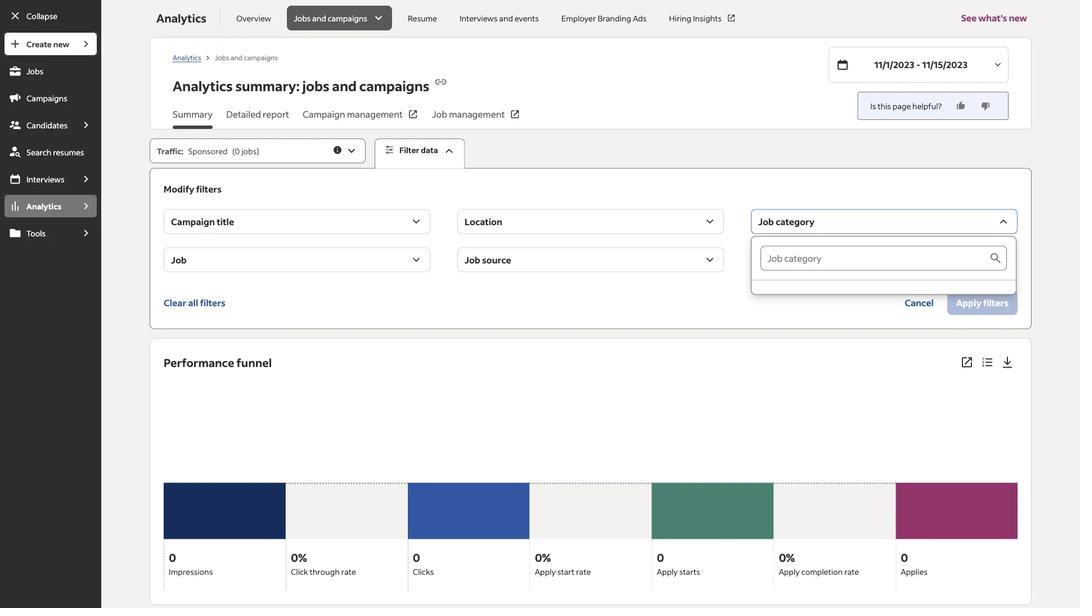 Task type: vqa. For each thing, say whether or not it's contained in the screenshot.
ANALYTICS REPORT: EMPLOYER BRANDING ADS
no



Task type: describe. For each thing, give the bounding box(es) containing it.
summary:
[[236, 77, 300, 95]]

new inside see what's new button
[[1010, 12, 1028, 24]]

sponsored
[[188, 146, 228, 156]]

campaigns
[[26, 93, 67, 103]]

apply for 0% apply completion rate
[[779, 566, 800, 577]]

0 vertical spatial jobs
[[303, 77, 330, 95]]

apply starts image
[[652, 381, 774, 539]]

apply for 0% apply start rate
[[535, 566, 556, 577]]

performance
[[164, 355, 234, 370]]

rate for 0% click through rate
[[341, 566, 356, 577]]

0% for 0% apply start rate
[[535, 550, 551, 564]]

view detailed report image
[[961, 356, 975, 369]]

employer branding ads
[[562, 13, 647, 23]]

page
[[893, 101, 912, 111]]

table view image
[[981, 356, 995, 369]]

0 horizontal spatial jobs and campaigns
[[215, 53, 278, 62]]

filters inside button
[[200, 297, 226, 308]]

0 vertical spatial filters
[[196, 183, 222, 195]]

0 for 0 apply starts
[[657, 550, 665, 564]]

job for job source
[[465, 254, 481, 266]]

source
[[483, 254, 512, 266]]

through
[[310, 566, 340, 577]]

filter
[[400, 145, 420, 155]]

hiring insights
[[670, 13, 722, 23]]

detailed
[[226, 108, 261, 120]]

tools link
[[3, 221, 74, 245]]

completion
[[802, 566, 843, 577]]

1 horizontal spatial analytics link
[[173, 53, 201, 62]]

search
[[26, 147, 51, 157]]

campaigns link
[[3, 86, 98, 110]]

clear all filters
[[164, 297, 226, 308]]

(
[[232, 146, 235, 156]]

1 apply start rate image from the top
[[530, 381, 652, 539]]

2 apply completion rate image from the top
[[774, 483, 897, 539]]

interviews for interviews
[[26, 174, 65, 184]]

0% apply completion rate
[[779, 550, 860, 577]]

0% for 0% click through rate
[[291, 550, 307, 564]]

interviews and events
[[460, 13, 539, 23]]

campaign title
[[171, 216, 234, 227]]

rate for 0% apply completion rate
[[845, 566, 860, 577]]

traffic:
[[157, 146, 184, 156]]

interviews and events link
[[453, 6, 546, 30]]

overview link
[[230, 6, 278, 30]]

start
[[558, 566, 575, 577]]

resumes
[[53, 147, 84, 157]]

job management
[[432, 108, 505, 120]]

rate for 0% apply start rate
[[577, 566, 591, 577]]

1 vertical spatial jobs
[[215, 53, 229, 62]]

hiring
[[670, 13, 692, 23]]

branding
[[598, 13, 632, 23]]

this page is helpful image
[[956, 100, 967, 111]]

and inside button
[[313, 13, 326, 23]]

filter data button
[[375, 139, 465, 169]]

insights
[[694, 13, 722, 23]]

0% apply start rate
[[535, 550, 591, 577]]

0 for 0 impressions
[[169, 550, 176, 564]]

employer branding ads link
[[555, 6, 654, 30]]

all
[[188, 297, 198, 308]]

job category list box
[[752, 237, 1017, 294]]

funnel
[[237, 355, 272, 370]]

helpful?
[[913, 101, 943, 111]]

see what's new
[[962, 12, 1028, 24]]

resume link
[[401, 6, 444, 30]]

this page is not helpful image
[[981, 100, 992, 111]]

impressions
[[169, 566, 213, 577]]

jobs and campaigns inside button
[[294, 13, 368, 23]]

ads
[[633, 13, 647, 23]]

performance funnel
[[164, 355, 272, 370]]

1 vertical spatial campaigns
[[244, 53, 278, 62]]

Job category field
[[761, 246, 990, 271]]

modify
[[164, 183, 194, 195]]

detailed report link
[[226, 108, 289, 129]]

summary
[[173, 108, 213, 120]]

apply for 0 apply starts
[[657, 566, 678, 577]]

job management link
[[432, 108, 521, 129]]

is this page helpful?
[[871, 101, 943, 111]]

job source button
[[458, 247, 725, 272]]

category
[[776, 216, 815, 227]]

11/1/2023 - 11/15/2023
[[875, 59, 968, 70]]

cancel
[[905, 297, 934, 308]]

is
[[871, 101, 877, 111]]

detailed report
[[226, 108, 289, 120]]

clear all filters button
[[164, 290, 226, 315]]

create
[[26, 39, 52, 49]]

cancel button
[[896, 290, 943, 315]]

job for job management
[[432, 108, 448, 120]]

this filters data based on the type of traffic a job received, not the sponsored status of the job itself. some jobs may receive both sponsored and organic traffic. combined view shows all traffic. image
[[333, 145, 343, 155]]

1 apply completion rate image from the top
[[774, 381, 897, 539]]

location
[[465, 216, 503, 227]]

search resumes
[[26, 147, 84, 157]]

what's
[[979, 12, 1008, 24]]

campaign for campaign management
[[303, 108, 345, 120]]

applies image
[[896, 381, 1019, 539]]

job button
[[164, 247, 431, 272]]

location button
[[458, 209, 725, 234]]

job source
[[465, 254, 512, 266]]

this
[[878, 101, 892, 111]]

clicks
[[413, 566, 434, 577]]



Task type: locate. For each thing, give the bounding box(es) containing it.
traffic: sponsored ( 0 jobs )
[[157, 146, 260, 156]]

clear
[[164, 297, 187, 308]]

rate right through at the left bottom of the page
[[341, 566, 356, 577]]

2 vertical spatial jobs
[[26, 66, 43, 76]]

0 apply starts
[[657, 550, 701, 577]]

1 horizontal spatial apply
[[657, 566, 678, 577]]

0 inside 0 clicks
[[413, 550, 421, 564]]

filters
[[196, 183, 222, 195], [200, 297, 226, 308]]

1 vertical spatial jobs
[[242, 146, 257, 156]]

interviews inside interviews and events link
[[460, 13, 498, 23]]

menu bar
[[0, 32, 101, 608]]

0%
[[291, 550, 307, 564], [535, 550, 551, 564], [779, 550, 796, 564]]

candidates link
[[3, 113, 74, 137]]

0% for 0% apply completion rate
[[779, 550, 796, 564]]

rate right completion
[[845, 566, 860, 577]]

2 horizontal spatial apply
[[779, 566, 800, 577]]

interviews
[[460, 13, 498, 23], [26, 174, 65, 184]]

1 horizontal spatial 0%
[[535, 550, 551, 564]]

new inside create new link
[[53, 39, 69, 49]]

jobs right (
[[242, 146, 257, 156]]

0 vertical spatial jobs and campaigns
[[294, 13, 368, 23]]

job up clear
[[171, 254, 187, 266]]

2 apply start rate image from the top
[[530, 483, 652, 539]]

create new link
[[3, 32, 74, 56]]

impressions image
[[164, 381, 286, 539]]

new right the what's
[[1010, 12, 1028, 24]]

jobs up campaign management
[[303, 77, 330, 95]]

analytics link
[[173, 53, 201, 62], [3, 194, 74, 218]]

1 vertical spatial interviews
[[26, 174, 65, 184]]

rate inside 0% apply start rate
[[577, 566, 591, 577]]

campaign management link
[[303, 108, 419, 129]]

2 horizontal spatial jobs
[[294, 13, 311, 23]]

campaign left title
[[171, 216, 215, 227]]

1 vertical spatial jobs and campaigns
[[215, 53, 278, 62]]

jobs link
[[3, 59, 98, 83]]

analytics
[[157, 11, 207, 25], [173, 53, 201, 62], [173, 77, 233, 95], [26, 201, 61, 211]]

menu bar containing create new
[[0, 32, 101, 608]]

campaign management
[[303, 108, 403, 120]]

2 horizontal spatial 0%
[[779, 550, 796, 564]]

3 0% from the left
[[779, 550, 796, 564]]

export as csv image
[[1002, 356, 1015, 369]]

0 vertical spatial analytics link
[[173, 53, 201, 62]]

modify filters
[[164, 183, 222, 195]]

0
[[235, 146, 240, 156], [169, 550, 176, 564], [413, 550, 421, 564], [657, 550, 665, 564], [902, 550, 909, 564]]

2 0% from the left
[[535, 550, 551, 564]]

jobs inside menu bar
[[26, 66, 43, 76]]

1 horizontal spatial jobs and campaigns
[[294, 13, 368, 23]]

3 rate from the left
[[845, 566, 860, 577]]

0 horizontal spatial new
[[53, 39, 69, 49]]

job left source on the top left of page
[[465, 254, 481, 266]]

0 inside 0 impressions
[[169, 550, 176, 564]]

report
[[263, 108, 289, 120]]

0% click through rate
[[291, 550, 356, 577]]

job left category
[[759, 216, 775, 227]]

2 horizontal spatial rate
[[845, 566, 860, 577]]

0 horizontal spatial jobs
[[242, 146, 257, 156]]

0% inside 0% click through rate
[[291, 550, 307, 564]]

candidates
[[26, 120, 68, 130]]

tools
[[26, 228, 46, 238]]

interviews left events
[[460, 13, 498, 23]]

0 impressions
[[169, 550, 213, 577]]

1 management from the left
[[347, 108, 403, 120]]

apply left completion
[[779, 566, 800, 577]]

1 vertical spatial analytics link
[[3, 194, 74, 218]]

1 horizontal spatial management
[[449, 108, 505, 120]]

0 applies
[[902, 550, 928, 577]]

interviews link
[[3, 167, 74, 191]]

collapse button
[[3, 3, 98, 28]]

resume
[[408, 13, 437, 23]]

click through rate image
[[286, 381, 408, 539], [286, 483, 408, 539]]

3 apply from the left
[[779, 566, 800, 577]]

1 horizontal spatial jobs
[[215, 53, 229, 62]]

0 vertical spatial interviews
[[460, 13, 498, 23]]

campaign down analytics summary: jobs and campaigns
[[303, 108, 345, 120]]

campaign title button
[[164, 209, 431, 234]]

1 vertical spatial campaign
[[171, 216, 215, 227]]

11/15/2023
[[923, 59, 968, 70]]

jobs inside button
[[294, 13, 311, 23]]

management for job management
[[449, 108, 505, 120]]

clicks image
[[408, 381, 530, 539]]

0 horizontal spatial jobs
[[26, 66, 43, 76]]

1 apply from the left
[[535, 566, 556, 577]]

and
[[313, 13, 326, 23], [500, 13, 513, 23], [231, 53, 243, 62], [332, 77, 357, 95]]

applies
[[902, 566, 928, 577]]

campaign for campaign title
[[171, 216, 215, 227]]

employer
[[562, 13, 597, 23]]

0 horizontal spatial rate
[[341, 566, 356, 577]]

overview
[[236, 13, 271, 23]]

)
[[257, 146, 260, 156]]

management
[[347, 108, 403, 120], [449, 108, 505, 120]]

jobs and campaigns button
[[287, 6, 392, 30]]

see
[[962, 12, 977, 24]]

summary link
[[173, 108, 213, 129]]

create new
[[26, 39, 69, 49]]

0% inside 0% apply start rate
[[535, 550, 551, 564]]

search resumes link
[[3, 140, 98, 164]]

apply left start
[[535, 566, 556, 577]]

2 click through rate image from the top
[[286, 483, 408, 539]]

2 rate from the left
[[577, 566, 591, 577]]

1 vertical spatial new
[[53, 39, 69, 49]]

1 horizontal spatial campaign
[[303, 108, 345, 120]]

0 horizontal spatial analytics link
[[3, 194, 74, 218]]

2 management from the left
[[449, 108, 505, 120]]

0 clicks
[[413, 550, 434, 577]]

job for job
[[171, 254, 187, 266]]

see what's new button
[[962, 0, 1028, 37]]

rate inside 0% click through rate
[[341, 566, 356, 577]]

new right create
[[53, 39, 69, 49]]

2 apply from the left
[[657, 566, 678, 577]]

apply left starts
[[657, 566, 678, 577]]

campaigns inside jobs and campaigns button
[[328, 13, 368, 23]]

0 inside 0 apply starts
[[657, 550, 665, 564]]

interviews down search resumes link
[[26, 174, 65, 184]]

starts
[[680, 566, 701, 577]]

management for campaign management
[[347, 108, 403, 120]]

hiring insights link
[[663, 6, 744, 30]]

1 0% from the left
[[291, 550, 307, 564]]

apply start rate image
[[530, 381, 652, 539], [530, 483, 652, 539]]

0 vertical spatial campaigns
[[328, 13, 368, 23]]

0 vertical spatial new
[[1010, 12, 1028, 24]]

events
[[515, 13, 539, 23]]

interviews for interviews and events
[[460, 13, 498, 23]]

1 horizontal spatial new
[[1010, 12, 1028, 24]]

analytics summary: jobs and campaigns
[[173, 77, 430, 95]]

job inside popup button
[[465, 254, 481, 266]]

collapse
[[26, 11, 58, 21]]

data
[[421, 145, 438, 155]]

1 click through rate image from the top
[[286, 381, 408, 539]]

filter data
[[400, 145, 438, 155]]

rate right start
[[577, 566, 591, 577]]

0 horizontal spatial management
[[347, 108, 403, 120]]

new
[[1010, 12, 1028, 24], [53, 39, 69, 49]]

job category button
[[752, 209, 1019, 234]]

0 horizontal spatial 0%
[[291, 550, 307, 564]]

filters right the modify
[[196, 183, 222, 195]]

1 rate from the left
[[341, 566, 356, 577]]

rate
[[341, 566, 356, 577], [577, 566, 591, 577], [845, 566, 860, 577]]

1 horizontal spatial jobs
[[303, 77, 330, 95]]

interviews inside interviews link
[[26, 174, 65, 184]]

apply inside 0% apply completion rate
[[779, 566, 800, 577]]

0 inside 0 applies
[[902, 550, 909, 564]]

0 horizontal spatial interviews
[[26, 174, 65, 184]]

0 horizontal spatial campaign
[[171, 216, 215, 227]]

apply completion rate image
[[774, 381, 897, 539], [774, 483, 897, 539]]

apply inside 0 apply starts
[[657, 566, 678, 577]]

rate inside 0% apply completion rate
[[845, 566, 860, 577]]

0 vertical spatial campaign
[[303, 108, 345, 120]]

0 horizontal spatial apply
[[535, 566, 556, 577]]

0 for 0 clicks
[[413, 550, 421, 564]]

1 horizontal spatial interviews
[[460, 13, 498, 23]]

filters right all
[[200, 297, 226, 308]]

2 vertical spatial campaigns
[[360, 77, 430, 95]]

1 vertical spatial filters
[[200, 297, 226, 308]]

1 horizontal spatial rate
[[577, 566, 591, 577]]

campaign inside dropdown button
[[171, 216, 215, 227]]

job down show shareable url image
[[432, 108, 448, 120]]

show shareable url image
[[434, 75, 448, 89]]

-
[[917, 59, 921, 70]]

apply inside 0% apply start rate
[[535, 566, 556, 577]]

job for job category
[[759, 216, 775, 227]]

0 for 0 applies
[[902, 550, 909, 564]]

0 vertical spatial jobs
[[294, 13, 311, 23]]

analytics inside menu bar
[[26, 201, 61, 211]]

job category
[[759, 216, 815, 227]]

job
[[432, 108, 448, 120], [759, 216, 775, 227], [171, 254, 187, 266], [465, 254, 481, 266]]

0% inside 0% apply completion rate
[[779, 550, 796, 564]]

11/1/2023
[[875, 59, 915, 70]]

click
[[291, 566, 308, 577]]

title
[[217, 216, 234, 227]]



